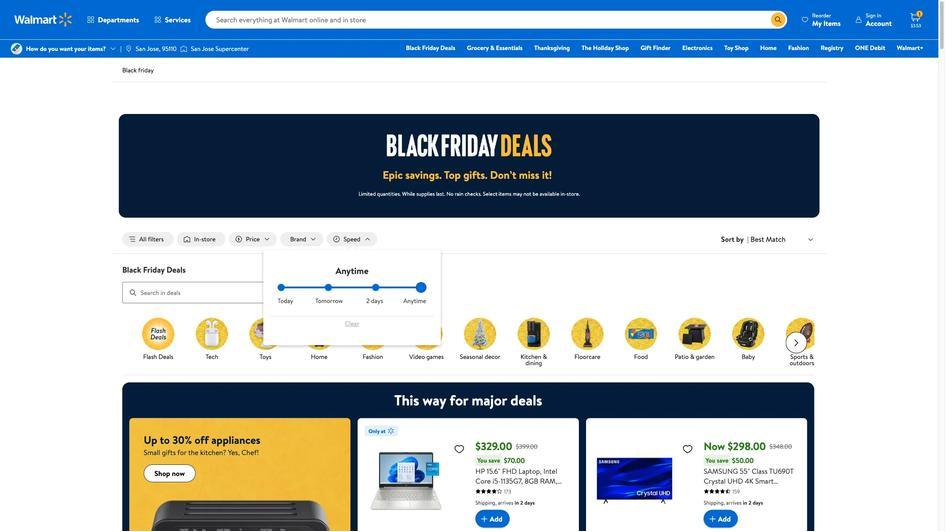 Task type: describe. For each thing, give the bounding box(es) containing it.
thanksgiving
[[534, 43, 570, 52]]

items
[[824, 18, 841, 28]]

 image for how
[[11, 43, 22, 55]]

sports & outdoors
[[790, 352, 814, 367]]

up to 30% off appliances small gifts for the kitchen? yes, chef!
[[144, 433, 260, 458]]

sign
[[866, 11, 876, 19]]

1 vertical spatial black
[[122, 66, 137, 74]]

supercenter
[[216, 44, 249, 53]]

add to cart image
[[479, 514, 490, 524]]

sort by |
[[721, 234, 749, 244]]

save for now
[[717, 456, 729, 465]]

dy2795wm
[[507, 496, 541, 506]]

class
[[752, 466, 768, 476]]

8gb
[[525, 476, 539, 486]]

account
[[866, 18, 892, 28]]

sign in to add to favorites list, samsung 55" class tu690t crystal uhd 4k smart television - un55tu690tfxza (new) image
[[683, 444, 693, 455]]

gift finder
[[641, 43, 671, 52]]

add button for $329.00
[[476, 510, 510, 528]]

0 vertical spatial for
[[450, 391, 468, 410]]

yes,
[[228, 448, 240, 458]]

how
[[26, 44, 38, 53]]

you save $50.00 samsung 55" class tu690t crystal uhd 4k smart television - un55tu690tfxza (new)
[[704, 456, 800, 506]]

gifts.
[[464, 167, 488, 182]]

0 vertical spatial black
[[406, 43, 421, 52]]

1135g7,
[[501, 476, 523, 486]]

0 vertical spatial deals
[[441, 43, 456, 52]]

how fast do you want your order? option group
[[278, 284, 427, 305]]

& for dining
[[543, 352, 547, 361]]

ram,
[[540, 476, 558, 486]]

toys
[[260, 352, 271, 361]]

shop floorcare image
[[571, 318, 604, 350]]

may
[[513, 190, 522, 197]]

$70.00
[[504, 456, 525, 466]]

registry
[[821, 43, 844, 52]]

home,
[[476, 496, 496, 506]]

services button
[[147, 9, 198, 30]]

kitchen
[[521, 352, 541, 361]]

decor
[[485, 352, 500, 361]]

clear
[[345, 319, 360, 328]]

shop baby image
[[732, 318, 765, 350]]

this
[[394, 391, 419, 410]]

top
[[444, 167, 461, 182]]

arrives for $329.00
[[498, 499, 514, 507]]

toy shop link
[[721, 43, 753, 53]]

reorder
[[813, 11, 832, 19]]

walmart+ link
[[893, 43, 928, 53]]

search image
[[129, 289, 137, 296]]

arrives for now
[[727, 499, 742, 507]]

epic savings. top gifts. don't miss it!
[[383, 167, 552, 182]]

reorder my items
[[813, 11, 841, 28]]

deals inside 'link'
[[158, 352, 173, 361]]

days inside how fast do you want your order? option group
[[371, 297, 383, 305]]

video games link
[[403, 318, 450, 362]]

$3.53
[[911, 22, 922, 28]]

by
[[737, 234, 744, 244]]

0 horizontal spatial |
[[120, 44, 122, 53]]

checks.
[[465, 190, 482, 197]]

1 vertical spatial home
[[311, 352, 327, 361]]

flash
[[143, 352, 157, 361]]

black friday deals inside search box
[[122, 264, 186, 275]]

-
[[736, 486, 738, 496]]

15-
[[498, 496, 507, 506]]

shop video games image
[[410, 318, 443, 350]]

days for now $298.00
[[753, 499, 763, 507]]

Today radio
[[278, 284, 285, 291]]

you save $70.00 hp 15.6" fhd laptop, intel core i5-1135g7, 8gb ram, 256gb ssd, silver, windows 11 home, 15-dy2795wm
[[476, 456, 569, 506]]

in for $329.00
[[515, 499, 519, 507]]

2 days
[[366, 297, 383, 305]]

sign in account
[[866, 11, 892, 28]]

all filters
[[139, 235, 164, 244]]

1 horizontal spatial black friday deals
[[406, 43, 456, 52]]

2 for now $298.00
[[749, 499, 752, 507]]

crystal
[[704, 476, 726, 486]]

patio
[[675, 352, 689, 361]]

0 horizontal spatial fashion link
[[350, 318, 396, 362]]

1 horizontal spatial home link
[[757, 43, 781, 53]]

kitchen?
[[200, 448, 226, 458]]

floorcare link
[[564, 318, 611, 362]]

smart
[[756, 476, 774, 486]]

shop food image
[[625, 318, 657, 350]]

services
[[165, 15, 191, 25]]

$329.00 group
[[365, 426, 572, 531]]

chef!
[[242, 448, 259, 458]]

(new)
[[704, 496, 723, 506]]

toy
[[725, 43, 734, 52]]

Search in deals search field
[[122, 282, 392, 304]]

seasonal decor
[[460, 352, 500, 361]]

& for garden
[[690, 352, 694, 361]]

friday
[[138, 66, 154, 74]]

$329.00
[[476, 439, 513, 454]]

in-store button
[[177, 232, 225, 246]]

baby
[[742, 352, 755, 361]]

shop sports & outdoors image
[[786, 318, 818, 350]]

1 horizontal spatial fashion link
[[785, 43, 813, 53]]

grocery
[[467, 43, 489, 52]]

be
[[533, 190, 539, 197]]

1 vertical spatial fashion
[[363, 352, 383, 361]]

1 vertical spatial home link
[[296, 318, 342, 362]]

Anytime radio
[[420, 284, 427, 291]]

kitchen & dining
[[521, 352, 547, 367]]

173
[[504, 488, 512, 495]]

toys link
[[242, 318, 289, 362]]

shop home image
[[303, 318, 335, 350]]

add button for now
[[704, 510, 738, 528]]

sort and filter section element
[[112, 225, 827, 254]]

15.6"
[[487, 466, 501, 476]]

flash deals link
[[135, 318, 181, 362]]

for inside up to 30% off appliances small gifts for the kitchen? yes, chef!
[[177, 448, 187, 458]]

now
[[172, 469, 185, 479]]

1 horizontal spatial home
[[761, 43, 777, 52]]

shop tech image
[[196, 318, 228, 350]]

only at
[[369, 427, 386, 435]]

price
[[246, 235, 260, 244]]

gifts
[[162, 448, 176, 458]]

shipping, for now
[[704, 499, 725, 507]]

flash deals
[[143, 352, 173, 361]]

san jose supercenter
[[191, 44, 249, 53]]

1 horizontal spatial friday
[[422, 43, 439, 52]]

the
[[582, 43, 592, 52]]

epic
[[383, 167, 403, 182]]

shop inside button
[[155, 469, 170, 479]]

tech link
[[189, 318, 235, 362]]

& for essentials
[[491, 43, 495, 52]]

4k
[[745, 476, 754, 486]]

1 horizontal spatial fashion
[[789, 43, 809, 52]]

want
[[60, 44, 73, 53]]

best match
[[751, 234, 786, 244]]

shipping, arrives in 2 days for now
[[704, 499, 763, 507]]



Task type: locate. For each thing, give the bounding box(es) containing it.
don't
[[490, 167, 517, 182]]

registry link
[[817, 43, 848, 53]]

2 horizontal spatial days
[[753, 499, 763, 507]]

arrives inside $329.00 group
[[498, 499, 514, 507]]

1 vertical spatial fashion link
[[350, 318, 396, 362]]

save for $329.00
[[489, 456, 500, 465]]

 image for san
[[180, 44, 187, 53]]

| inside sort and filter section element
[[748, 234, 749, 244]]

save inside you save $50.00 samsung 55" class tu690t crystal uhd 4k smart television - un55tu690tfxza (new)
[[717, 456, 729, 465]]

days for $329.00
[[525, 499, 535, 507]]

add to cart image
[[708, 514, 718, 524]]

0 vertical spatial |
[[120, 44, 122, 53]]

1 horizontal spatial 2
[[520, 499, 523, 507]]

tu690t
[[769, 466, 794, 476]]

fashion link down my
[[785, 43, 813, 53]]

you inside you save $50.00 samsung 55" class tu690t crystal uhd 4k smart television - un55tu690tfxza (new)
[[706, 456, 716, 465]]

save up 15.6"
[[489, 456, 500, 465]]

None radio
[[372, 284, 379, 291]]

2 add from the left
[[718, 514, 731, 524]]

shipping, arrives in 2 days inside $329.00 group
[[476, 499, 535, 507]]

1 horizontal spatial shipping,
[[704, 499, 725, 507]]

0 horizontal spatial shipping, arrives in 2 days
[[476, 499, 535, 507]]

in for now
[[743, 499, 748, 507]]

1 horizontal spatial |
[[748, 234, 749, 244]]

supplies
[[417, 190, 435, 197]]

0 horizontal spatial you
[[477, 456, 487, 465]]

for right way
[[450, 391, 468, 410]]

1 horizontal spatial anytime
[[404, 297, 426, 305]]

add for now
[[718, 514, 731, 524]]

add inside $329.00 group
[[490, 514, 503, 524]]

black
[[406, 43, 421, 52], [122, 66, 137, 74], [122, 264, 141, 275]]

jose
[[202, 44, 214, 53]]

1 horizontal spatial  image
[[180, 44, 187, 53]]

0 horizontal spatial fashion
[[363, 352, 383, 361]]

2 in from the left
[[743, 499, 748, 507]]

in down 4k
[[743, 499, 748, 507]]

black friday
[[122, 66, 154, 74]]

my
[[813, 18, 822, 28]]

flash deals image
[[142, 318, 174, 350]]

in inside $329.00 group
[[515, 499, 519, 507]]

2 inside group
[[520, 499, 523, 507]]

shop left now
[[155, 469, 170, 479]]

0 horizontal spatial add
[[490, 514, 503, 524]]

 image
[[11, 43, 22, 55], [180, 44, 187, 53]]

0 horizontal spatial home link
[[296, 318, 342, 362]]

days
[[371, 297, 383, 305], [525, 499, 535, 507], [753, 499, 763, 507]]

shipping, down 256gb
[[476, 499, 497, 507]]

tomorrow
[[315, 297, 343, 305]]

1 shipping, from the left
[[476, 499, 497, 507]]

shop right holiday
[[615, 43, 629, 52]]

0 horizontal spatial black friday deals
[[122, 264, 186, 275]]

1 horizontal spatial shop
[[615, 43, 629, 52]]

0 horizontal spatial  image
[[11, 43, 22, 55]]

1 horizontal spatial for
[[450, 391, 468, 410]]

shipping, for $329.00
[[476, 499, 497, 507]]

available
[[540, 190, 560, 197]]

miss
[[519, 167, 540, 182]]

up
[[144, 433, 157, 448]]

shipping, down television
[[704, 499, 725, 507]]

deals
[[441, 43, 456, 52], [167, 264, 186, 275], [158, 352, 173, 361]]

toy shop
[[725, 43, 749, 52]]

0 vertical spatial fashion link
[[785, 43, 813, 53]]

1 save from the left
[[489, 456, 500, 465]]

shop now
[[155, 469, 185, 479]]

in down silver,
[[515, 499, 519, 507]]

rain
[[455, 190, 464, 197]]

deals
[[511, 391, 543, 410]]

2 horizontal spatial shop
[[735, 43, 749, 52]]

shop toys image
[[249, 318, 282, 350]]

shipping, arrives in 2 days down 173
[[476, 499, 535, 507]]

| right 'by'
[[748, 234, 749, 244]]

fashion down shop fashion image
[[363, 352, 383, 361]]

shop fashion image
[[357, 318, 389, 350]]

patio & garden link
[[672, 318, 718, 362]]

samsung
[[704, 466, 738, 476]]

holiday
[[593, 43, 614, 52]]

0 horizontal spatial save
[[489, 456, 500, 465]]

1 vertical spatial for
[[177, 448, 187, 458]]

2 inside how fast do you want your order? option group
[[366, 297, 370, 305]]

essentials
[[496, 43, 523, 52]]

2 vertical spatial black
[[122, 264, 141, 275]]

walmart black friday deals for days image
[[387, 134, 552, 157]]

shop right toy
[[735, 43, 749, 52]]

2 down 4k
[[749, 499, 752, 507]]

& inside kitchen & dining
[[543, 352, 547, 361]]

you up hp
[[477, 456, 487, 465]]

shop patio & garden image
[[679, 318, 711, 350]]

major
[[472, 391, 507, 410]]

shipping, arrives in 2 days for $329.00
[[476, 499, 535, 507]]

for left the
[[177, 448, 187, 458]]

0 horizontal spatial anytime
[[336, 264, 369, 277]]

black friday deals
[[406, 43, 456, 52], [122, 264, 186, 275]]

 image left how
[[11, 43, 22, 55]]

1 vertical spatial deals
[[167, 264, 186, 275]]

0 horizontal spatial in
[[515, 499, 519, 507]]

1 add from the left
[[490, 514, 503, 524]]

0 horizontal spatial home
[[311, 352, 327, 361]]

1 horizontal spatial arrives
[[727, 499, 742, 507]]

1 horizontal spatial add
[[718, 514, 731, 524]]

items
[[499, 190, 512, 197]]

anytime up how fast do you want your order? option group
[[336, 264, 369, 277]]

1 you from the left
[[477, 456, 487, 465]]

food
[[634, 352, 648, 361]]

san for san jose, 95110
[[136, 44, 146, 53]]

brand
[[290, 235, 306, 244]]

1 horizontal spatial shipping, arrives in 2 days
[[704, 499, 763, 507]]

0 horizontal spatial san
[[136, 44, 146, 53]]

save
[[489, 456, 500, 465], [717, 456, 729, 465]]

| right items?
[[120, 44, 122, 53]]

match
[[766, 234, 786, 244]]

food link
[[618, 318, 664, 362]]

None range field
[[278, 287, 427, 289]]

1 horizontal spatial san
[[191, 44, 201, 53]]

select
[[483, 190, 498, 197]]

fashion link down 2 days
[[350, 318, 396, 362]]

walmart image
[[14, 13, 72, 27]]

video games
[[409, 352, 444, 361]]

in
[[515, 499, 519, 507], [743, 499, 748, 507]]

add button down home,
[[476, 510, 510, 528]]

deals left grocery
[[441, 43, 456, 52]]

&
[[491, 43, 495, 52], [543, 352, 547, 361], [690, 352, 694, 361], [810, 352, 814, 361]]

0 vertical spatial home link
[[757, 43, 781, 53]]

games
[[426, 352, 444, 361]]

1 horizontal spatial days
[[525, 499, 535, 507]]

Tomorrow radio
[[325, 284, 332, 291]]

this way for major deals
[[394, 391, 543, 410]]

& inside sports & outdoors
[[810, 352, 814, 361]]

0 horizontal spatial friday
[[143, 264, 165, 275]]

2 arrives from the left
[[727, 499, 742, 507]]

159
[[733, 488, 740, 495]]

0 horizontal spatial shop
[[155, 469, 170, 479]]

2 shipping, arrives in 2 days from the left
[[704, 499, 763, 507]]

television
[[704, 486, 734, 496]]

save up samsung
[[717, 456, 729, 465]]

Walmart Site-Wide search field
[[206, 11, 788, 29]]

1 in from the left
[[515, 499, 519, 507]]

home link down search icon
[[757, 43, 781, 53]]

san for san jose supercenter
[[191, 44, 201, 53]]

friday inside search box
[[143, 264, 165, 275]]

in-store
[[194, 235, 216, 244]]

search icon image
[[775, 16, 782, 23]]

11
[[565, 486, 569, 496]]

in-
[[194, 235, 202, 244]]

grocery & essentials
[[467, 43, 523, 52]]

1 vertical spatial black friday deals
[[122, 264, 186, 275]]

sort
[[721, 234, 735, 244]]

i5-
[[493, 476, 501, 486]]

thanksgiving link
[[530, 43, 574, 53]]

savings.
[[406, 167, 442, 182]]

0 horizontal spatial arrives
[[498, 499, 514, 507]]

anytime inside how fast do you want your order? option group
[[404, 297, 426, 305]]

days inside $329.00 group
[[525, 499, 535, 507]]

2 horizontal spatial 2
[[749, 499, 752, 507]]

filters
[[148, 235, 164, 244]]

& right sports
[[810, 352, 814, 361]]

departments button
[[80, 9, 147, 30]]

the
[[188, 448, 199, 458]]

95110
[[162, 44, 177, 53]]

days down silver,
[[525, 499, 535, 507]]

& right patio
[[690, 352, 694, 361]]

1 vertical spatial anytime
[[404, 297, 426, 305]]

shipping, inside $329.00 group
[[476, 499, 497, 507]]

hp
[[476, 466, 485, 476]]

arrives down 159
[[727, 499, 742, 507]]

outdoors
[[790, 359, 814, 367]]

0 horizontal spatial add button
[[476, 510, 510, 528]]

you down now
[[706, 456, 716, 465]]

debit
[[870, 43, 886, 52]]

1 san from the left
[[136, 44, 146, 53]]

shipping, arrives in 2 days down 159
[[704, 499, 763, 507]]

0 vertical spatial fashion
[[789, 43, 809, 52]]

Search search field
[[206, 11, 788, 29]]

for
[[450, 391, 468, 410], [177, 448, 187, 458]]

next slide for chipmodulewithimages list image
[[786, 332, 808, 354]]

add for $329.00
[[490, 514, 503, 524]]

$50.00
[[732, 456, 754, 466]]

add down 15-
[[490, 514, 503, 524]]

$298.00
[[728, 439, 766, 454]]

2 up clear button at the left of the page
[[366, 297, 370, 305]]

0 vertical spatial friday
[[422, 43, 439, 52]]

2 down silver,
[[520, 499, 523, 507]]

silver,
[[515, 486, 534, 496]]

home
[[761, 43, 777, 52], [311, 352, 327, 361]]

you for now $298.00
[[706, 456, 716, 465]]

1 shipping, arrives in 2 days from the left
[[476, 499, 535, 507]]

appliances
[[211, 433, 260, 448]]

& right dining
[[543, 352, 547, 361]]

2 save from the left
[[717, 456, 729, 465]]

save inside you save $70.00 hp 15.6" fhd laptop, intel core i5-1135g7, 8gb ram, 256gb ssd, silver, windows 11 home, 15-dy2795wm
[[489, 456, 500, 465]]

black inside search box
[[122, 264, 141, 275]]

0 horizontal spatial shipping,
[[476, 499, 497, 507]]

2 you from the left
[[706, 456, 716, 465]]

home down search icon
[[761, 43, 777, 52]]

today
[[278, 297, 293, 305]]

deals down in-store button
[[167, 264, 186, 275]]

home link left clear
[[296, 318, 342, 362]]

home down shop home image
[[311, 352, 327, 361]]

 image
[[125, 45, 132, 52]]

how do you want your items?
[[26, 44, 106, 53]]

fashion left registry link
[[789, 43, 809, 52]]

limited quantities. while supplies last. no rain checks. select items may not be available in-store.
[[359, 190, 580, 197]]

 image right 95110
[[180, 44, 187, 53]]

items?
[[88, 44, 106, 53]]

deals inside search box
[[167, 264, 186, 275]]

1 add button from the left
[[476, 510, 510, 528]]

1 vertical spatial |
[[748, 234, 749, 244]]

0 vertical spatial home
[[761, 43, 777, 52]]

days up shop fashion image
[[371, 297, 383, 305]]

0 vertical spatial anytime
[[336, 264, 369, 277]]

shop seasonal image
[[464, 318, 496, 350]]

you inside you save $70.00 hp 15.6" fhd laptop, intel core i5-1135g7, 8gb ram, 256gb ssd, silver, windows 11 home, 15-dy2795wm
[[477, 456, 487, 465]]

no
[[447, 190, 454, 197]]

san left jose,
[[136, 44, 146, 53]]

1 vertical spatial friday
[[143, 264, 165, 275]]

2 shipping, from the left
[[704, 499, 725, 507]]

0 horizontal spatial 2
[[366, 297, 370, 305]]

2
[[366, 297, 370, 305], [520, 499, 523, 507], [749, 499, 752, 507]]

0 vertical spatial black friday deals
[[406, 43, 456, 52]]

1 horizontal spatial you
[[706, 456, 716, 465]]

1 horizontal spatial add button
[[704, 510, 738, 528]]

anytime down anytime radio
[[404, 297, 426, 305]]

anytime
[[336, 264, 369, 277], [404, 297, 426, 305]]

do
[[40, 44, 47, 53]]

1 horizontal spatial save
[[717, 456, 729, 465]]

2 vertical spatial deals
[[158, 352, 173, 361]]

gift finder link
[[637, 43, 675, 53]]

2 for $329.00
[[520, 499, 523, 507]]

deals right flash
[[158, 352, 173, 361]]

clear button
[[278, 317, 427, 331]]

you
[[477, 456, 487, 465], [706, 456, 716, 465]]

0 horizontal spatial for
[[177, 448, 187, 458]]

add down (new)
[[718, 514, 731, 524]]

arrives down 173
[[498, 499, 514, 507]]

add button inside $329.00 group
[[476, 510, 510, 528]]

store
[[202, 235, 216, 244]]

1 arrives from the left
[[498, 499, 514, 507]]

san left 'jose'
[[191, 44, 201, 53]]

shop kitchen & dining image
[[518, 318, 550, 350]]

days down un55tu690tfxza
[[753, 499, 763, 507]]

0 horizontal spatial days
[[371, 297, 383, 305]]

2 san from the left
[[191, 44, 201, 53]]

you for $329.00
[[477, 456, 487, 465]]

grocery & essentials link
[[463, 43, 527, 53]]

sign in to add to favorites list, hp 15.6" fhd laptop, intel core i5-1135g7, 8gb ram, 256gb ssd, silver, windows 11 home, 15-dy2795wm image
[[454, 444, 465, 455]]

one
[[856, 43, 869, 52]]

& right grocery
[[491, 43, 495, 52]]

1 horizontal spatial in
[[743, 499, 748, 507]]

quantities.
[[377, 190, 401, 197]]

intel
[[544, 466, 558, 476]]

2 add button from the left
[[704, 510, 738, 528]]

un55tu690tfxza
[[740, 486, 800, 496]]

Black Friday Deals search field
[[112, 264, 827, 304]]

add button down (new)
[[704, 510, 738, 528]]

one debit link
[[851, 43, 890, 53]]

& for outdoors
[[810, 352, 814, 361]]

way
[[423, 391, 446, 410]]



Task type: vqa. For each thing, say whether or not it's contained in the screenshot.
the left  image
yes



